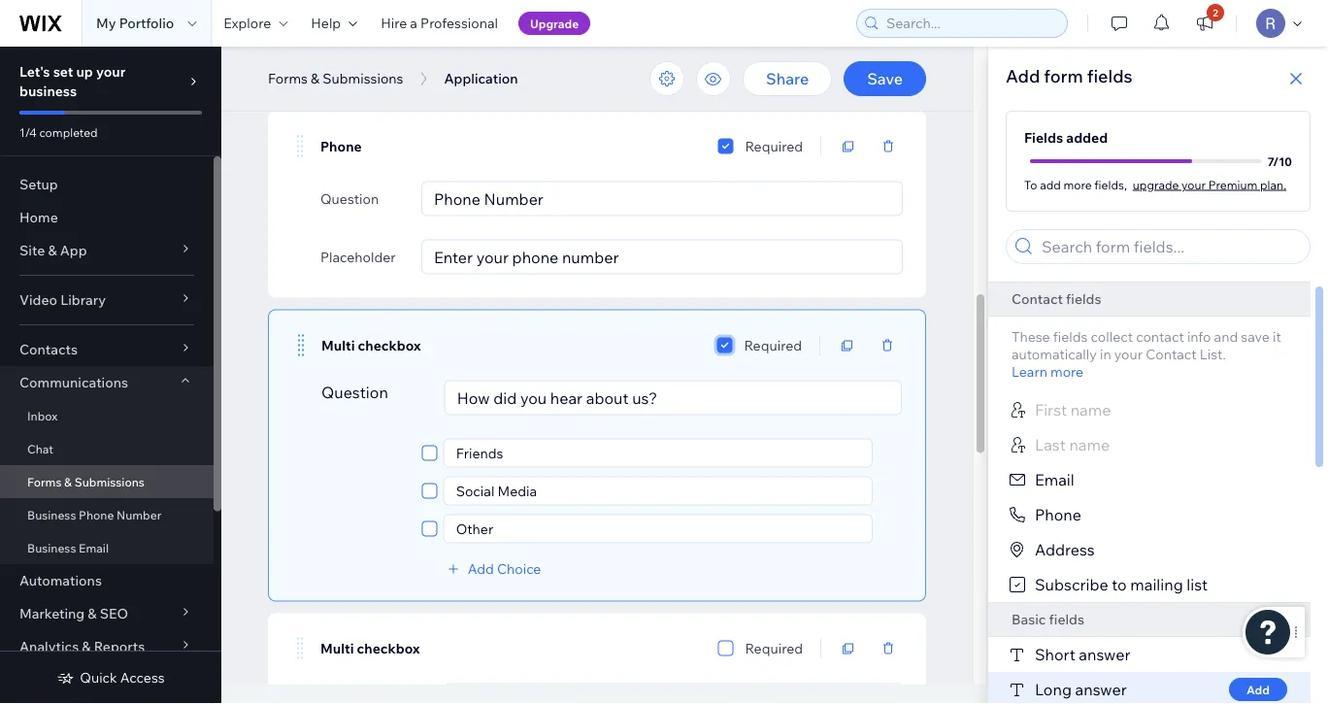 Task type: vqa. For each thing, say whether or not it's contained in the screenshot.
Enter a number TEXT FIELD
no



Task type: describe. For each thing, give the bounding box(es) containing it.
business email link
[[0, 531, 214, 564]]

1 add placeholder text… field from the top
[[428, 42, 896, 75]]

chat
[[27, 441, 53, 456]]

hire
[[381, 15, 407, 32]]

forms for forms & submissions link
[[27, 474, 62, 489]]

0 vertical spatial more
[[1064, 177, 1092, 192]]

setup link
[[0, 168, 214, 201]]

contacts button
[[0, 333, 214, 366]]

fields added
[[1024, 129, 1108, 146]]

business phone number link
[[0, 498, 214, 531]]

video library button
[[0, 284, 214, 317]]

form
[[1044, 65, 1083, 86]]

business for business phone number
[[27, 507, 76, 522]]

forms & submissions button
[[258, 64, 413, 93]]

it
[[1273, 328, 1282, 345]]

quick
[[80, 669, 117, 686]]

portfolio
[[119, 15, 174, 32]]

hire a professional
[[381, 15, 498, 32]]

question for phone
[[320, 190, 379, 207]]

completed
[[39, 125, 98, 139]]

1 vertical spatial required
[[744, 336, 802, 353]]

save
[[1241, 328, 1270, 345]]

explore
[[224, 15, 271, 32]]

analytics & reports button
[[0, 630, 214, 663]]

1 vertical spatial your
[[1182, 177, 1206, 192]]

quick access button
[[57, 669, 165, 687]]

contact inside 'these fields collect contact info and save it automatically in your contact list. learn more'
[[1146, 346, 1197, 363]]

0 vertical spatial multi checkbox
[[321, 337, 421, 354]]

10
[[1279, 154, 1292, 168]]

Search form fields... field
[[1036, 230, 1304, 263]]

marketing & seo
[[19, 605, 128, 622]]

share button
[[743, 61, 832, 96]]

contact fields
[[1012, 290, 1102, 307]]

2 placeholder from the top
[[320, 248, 396, 265]]

a
[[410, 15, 418, 32]]

answer for short answer
[[1079, 645, 1131, 664]]

upgrade
[[530, 16, 579, 31]]

sidebar element
[[0, 47, 221, 704]]

required for multi checkbox's type your question here... field
[[745, 639, 803, 656]]

let's set up your business
[[19, 63, 126, 100]]

add for add choice
[[468, 560, 494, 577]]

application button
[[435, 64, 528, 93]]

app
[[60, 242, 87, 259]]

first name
[[1035, 400, 1111, 419]]

upgrade your premium plan. button
[[1133, 176, 1287, 193]]

last name
[[1035, 435, 1110, 454]]

2 button
[[1184, 0, 1226, 47]]

submissions for forms & submissions link
[[74, 474, 145, 489]]

short answer
[[1035, 645, 1131, 664]]

upgrade button
[[519, 12, 591, 35]]

/
[[1273, 154, 1279, 168]]

number
[[117, 507, 161, 522]]

application
[[444, 70, 518, 87]]

contacts
[[19, 341, 78, 358]]

added
[[1066, 129, 1108, 146]]

type your question here... field for phone
[[428, 182, 896, 215]]

1 enter a choice... field from the top
[[450, 439, 866, 467]]

Search... field
[[881, 10, 1061, 37]]

in
[[1100, 346, 1112, 363]]

share
[[766, 69, 809, 88]]

last
[[1035, 435, 1066, 454]]

home
[[19, 209, 58, 226]]

hire a professional link
[[369, 0, 510, 47]]

fields for these
[[1053, 328, 1088, 345]]

video library
[[19, 291, 106, 308]]

2 enter a choice... field from the top
[[450, 477, 866, 504]]

marketing
[[19, 605, 85, 622]]

site
[[19, 242, 45, 259]]

automations
[[19, 572, 102, 589]]

email inside sidebar element
[[79, 540, 109, 555]]

2
[[1213, 6, 1219, 18]]

1/4 completed
[[19, 125, 98, 139]]

automations link
[[0, 564, 214, 597]]

1 horizontal spatial phone
[[320, 138, 362, 155]]

communications button
[[0, 366, 214, 399]]

home link
[[0, 201, 214, 234]]

your inside 'these fields collect contact info and save it automatically in your contact list. learn more'
[[1115, 346, 1143, 363]]

fields for contact
[[1066, 290, 1102, 307]]

add choice button
[[444, 560, 541, 577]]

7
[[1268, 154, 1273, 168]]

7 / 10
[[1268, 154, 1292, 168]]

question for multi checkbox
[[321, 382, 388, 402]]

submissions for forms & submissions button
[[323, 70, 403, 87]]

inbox
[[27, 408, 58, 423]]

communications
[[19, 374, 128, 391]]

premium
[[1209, 177, 1258, 192]]

add form fields
[[1006, 65, 1133, 86]]

add choice
[[468, 560, 541, 577]]

inbox link
[[0, 399, 214, 432]]

1 vertical spatial type your question here... field
[[451, 381, 895, 414]]

forms & submissions for forms & submissions button
[[268, 70, 403, 87]]

your inside let's set up your business
[[96, 63, 126, 80]]

add
[[1040, 177, 1061, 192]]



Task type: locate. For each thing, give the bounding box(es) containing it.
& for marketing & seo dropdown button
[[88, 605, 97, 622]]

0 vertical spatial enter a choice... field
[[450, 439, 866, 467]]

business up automations at the bottom of page
[[27, 540, 76, 555]]

0 horizontal spatial add
[[468, 560, 494, 577]]

2 horizontal spatial phone
[[1035, 505, 1082, 524]]

business inside "link"
[[27, 507, 76, 522]]

& left reports
[[82, 638, 91, 655]]

forms inside forms & submissions link
[[27, 474, 62, 489]]

& left seo
[[88, 605, 97, 622]]

forms for forms & submissions button
[[268, 70, 308, 87]]

quick access
[[80, 669, 165, 686]]

2 business from the top
[[27, 540, 76, 555]]

1 vertical spatial contact
[[1146, 346, 1197, 363]]

to add more fields, upgrade your premium plan.
[[1024, 177, 1287, 192]]

1 vertical spatial more
[[1051, 363, 1084, 380]]

1 vertical spatial business
[[27, 540, 76, 555]]

name down first name
[[1070, 435, 1110, 454]]

& right site
[[48, 242, 57, 259]]

0 horizontal spatial forms
[[27, 474, 62, 489]]

add left form
[[1006, 65, 1040, 86]]

2 horizontal spatial your
[[1182, 177, 1206, 192]]

1 horizontal spatial submissions
[[323, 70, 403, 87]]

multi
[[321, 337, 355, 354], [320, 640, 354, 657]]

contact down contact
[[1146, 346, 1197, 363]]

0 vertical spatial your
[[96, 63, 126, 80]]

long answer
[[1035, 680, 1127, 699]]

& for site & app dropdown button
[[48, 242, 57, 259]]

mailing
[[1131, 575, 1183, 594]]

name
[[1071, 400, 1111, 419], [1070, 435, 1110, 454]]

add left the choice
[[468, 560, 494, 577]]

upgrade
[[1133, 177, 1179, 192]]

business up business email at bottom left
[[27, 507, 76, 522]]

answer down short answer
[[1075, 680, 1127, 699]]

reports
[[94, 638, 145, 655]]

library
[[60, 291, 106, 308]]

1 vertical spatial placeholder
[[320, 248, 396, 265]]

first
[[1035, 400, 1067, 419]]

long
[[1035, 680, 1072, 699]]

& inside site & app dropdown button
[[48, 242, 57, 259]]

0 vertical spatial business
[[27, 507, 76, 522]]

fields for basic
[[1049, 611, 1085, 628]]

these fields collect contact info and save it automatically in your contact list. learn more
[[1012, 328, 1282, 380]]

2 vertical spatial type your question here... field
[[451, 684, 896, 704]]

chat link
[[0, 432, 214, 465]]

more
[[1064, 177, 1092, 192], [1051, 363, 1084, 380]]

more down automatically
[[1051, 363, 1084, 380]]

2 vertical spatial your
[[1115, 346, 1143, 363]]

fields down subscribe
[[1049, 611, 1085, 628]]

placeholder
[[320, 50, 396, 67], [320, 248, 396, 265]]

set
[[53, 63, 73, 80]]

1 vertical spatial name
[[1070, 435, 1110, 454]]

seo
[[100, 605, 128, 622]]

list
[[1187, 575, 1208, 594]]

type your question here... field for multi checkbox
[[451, 684, 896, 704]]

forms & submissions link
[[0, 465, 214, 498]]

your right upgrade
[[1182, 177, 1206, 192]]

1 vertical spatial answer
[[1075, 680, 1127, 699]]

to
[[1112, 575, 1127, 594]]

marketing & seo button
[[0, 597, 214, 630]]

basic fields
[[1012, 611, 1085, 628]]

fields
[[1087, 65, 1133, 86], [1066, 290, 1102, 307], [1053, 328, 1088, 345], [1049, 611, 1085, 628]]

Enter a choice... field
[[450, 439, 866, 467], [450, 477, 866, 504], [450, 515, 866, 542]]

my
[[96, 15, 116, 32]]

1 vertical spatial add placeholder text… field
[[428, 240, 896, 273]]

1 vertical spatial checkbox
[[357, 640, 420, 657]]

professional
[[421, 15, 498, 32]]

more inside 'these fields collect contact info and save it automatically in your contact list. learn more'
[[1051, 363, 1084, 380]]

None checkbox
[[718, 134, 734, 158], [422, 517, 438, 540], [718, 637, 734, 660], [718, 134, 734, 158], [422, 517, 438, 540], [718, 637, 734, 660]]

add inside button
[[468, 560, 494, 577]]

1 vertical spatial question
[[321, 382, 388, 402]]

business email
[[27, 540, 109, 555]]

add for add form fields
[[1006, 65, 1040, 86]]

access
[[120, 669, 165, 686]]

basic
[[1012, 611, 1046, 628]]

0 vertical spatial placeholder
[[320, 50, 396, 67]]

short
[[1035, 645, 1076, 664]]

0 vertical spatial submissions
[[323, 70, 403, 87]]

forms down explore
[[268, 70, 308, 87]]

email down last
[[1035, 470, 1075, 489]]

0 vertical spatial answer
[[1079, 645, 1131, 664]]

forms inside forms & submissions button
[[268, 70, 308, 87]]

1 vertical spatial submissions
[[74, 474, 145, 489]]

answer for long answer
[[1075, 680, 1127, 699]]

0 vertical spatial forms & submissions
[[268, 70, 403, 87]]

0 vertical spatial forms
[[268, 70, 308, 87]]

0 vertical spatial question
[[320, 190, 379, 207]]

0 vertical spatial type your question here... field
[[428, 182, 896, 215]]

forms & submissions inside forms & submissions link
[[27, 474, 145, 489]]

& for analytics & reports dropdown button
[[82, 638, 91, 655]]

1 horizontal spatial contact
[[1146, 346, 1197, 363]]

your
[[96, 63, 126, 80], [1182, 177, 1206, 192], [1115, 346, 1143, 363]]

answer up long answer
[[1079, 645, 1131, 664]]

0 vertical spatial required
[[745, 137, 803, 154]]

my portfolio
[[96, 15, 174, 32]]

forms & submissions inside forms & submissions button
[[268, 70, 403, 87]]

video
[[19, 291, 57, 308]]

0 vertical spatial multi
[[321, 337, 355, 354]]

& inside forms & submissions button
[[311, 70, 320, 87]]

0 vertical spatial contact
[[1012, 290, 1063, 307]]

1 horizontal spatial forms & submissions
[[268, 70, 403, 87]]

forms & submissions
[[268, 70, 403, 87], [27, 474, 145, 489]]

1 horizontal spatial add
[[1006, 65, 1040, 86]]

submissions down help button
[[323, 70, 403, 87]]

business
[[19, 83, 77, 100]]

these
[[1012, 328, 1050, 345]]

collect
[[1091, 328, 1133, 345]]

0 vertical spatial add
[[1006, 65, 1040, 86]]

email
[[1035, 470, 1075, 489], [79, 540, 109, 555]]

1 horizontal spatial your
[[1115, 346, 1143, 363]]

site & app button
[[0, 234, 214, 267]]

&
[[311, 70, 320, 87], [48, 242, 57, 259], [64, 474, 72, 489], [88, 605, 97, 622], [82, 638, 91, 655]]

& up business phone number
[[64, 474, 72, 489]]

& inside marketing & seo dropdown button
[[88, 605, 97, 622]]

automatically
[[1012, 346, 1097, 363]]

2 add placeholder text… field from the top
[[428, 240, 896, 273]]

& down help
[[311, 70, 320, 87]]

0 horizontal spatial forms & submissions
[[27, 474, 145, 489]]

business for business email
[[27, 540, 76, 555]]

2 vertical spatial enter a choice... field
[[450, 515, 866, 542]]

choice
[[497, 560, 541, 577]]

business phone number
[[27, 507, 161, 522]]

1 vertical spatial multi
[[320, 640, 354, 657]]

0 horizontal spatial phone
[[79, 507, 114, 522]]

Add placeholder text… field
[[428, 42, 896, 75], [428, 240, 896, 273]]

0 vertical spatial email
[[1035, 470, 1075, 489]]

more right the add at top right
[[1064, 177, 1092, 192]]

1 vertical spatial enter a choice... field
[[450, 477, 866, 504]]

1 horizontal spatial forms
[[268, 70, 308, 87]]

fields up collect
[[1066, 290, 1102, 307]]

1 vertical spatial multi checkbox
[[320, 640, 420, 657]]

name up last name
[[1071, 400, 1111, 419]]

1 vertical spatial forms & submissions
[[27, 474, 145, 489]]

save
[[867, 69, 903, 88]]

setup
[[19, 176, 58, 193]]

1 horizontal spatial email
[[1035, 470, 1075, 489]]

& for forms & submissions button
[[311, 70, 320, 87]]

submissions down the chat "link"
[[74, 474, 145, 489]]

None checkbox
[[717, 334, 733, 357], [422, 441, 438, 465], [422, 479, 438, 503], [717, 334, 733, 357], [422, 441, 438, 465], [422, 479, 438, 503]]

phone
[[320, 138, 362, 155], [1035, 505, 1082, 524], [79, 507, 114, 522]]

& inside forms & submissions link
[[64, 474, 72, 489]]

0 vertical spatial checkbox
[[358, 337, 421, 354]]

learn
[[1012, 363, 1048, 380]]

3 enter a choice... field from the top
[[450, 515, 866, 542]]

info
[[1188, 328, 1211, 345]]

address
[[1035, 540, 1095, 559]]

forms & submissions for forms & submissions link
[[27, 474, 145, 489]]

name for first name
[[1071, 400, 1111, 419]]

phone down forms & submissions button
[[320, 138, 362, 155]]

site & app
[[19, 242, 87, 259]]

help button
[[299, 0, 369, 47]]

1 vertical spatial add
[[468, 560, 494, 577]]

save button
[[844, 61, 926, 96]]

0 vertical spatial name
[[1071, 400, 1111, 419]]

0 horizontal spatial your
[[96, 63, 126, 80]]

submissions inside forms & submissions button
[[323, 70, 403, 87]]

fields
[[1024, 129, 1063, 146]]

forms down chat
[[27, 474, 62, 489]]

& inside analytics & reports dropdown button
[[82, 638, 91, 655]]

let's
[[19, 63, 50, 80]]

phone up address
[[1035, 505, 1082, 524]]

Type your question here... field
[[428, 182, 896, 215], [451, 381, 895, 414], [451, 684, 896, 704]]

email down business phone number
[[79, 540, 109, 555]]

0 vertical spatial add placeholder text… field
[[428, 42, 896, 75]]

submissions inside forms & submissions link
[[74, 474, 145, 489]]

2 vertical spatial required
[[745, 639, 803, 656]]

fields inside 'these fields collect contact info and save it automatically in your contact list. learn more'
[[1053, 328, 1088, 345]]

phone inside "link"
[[79, 507, 114, 522]]

contact
[[1136, 328, 1184, 345]]

your right up
[[96, 63, 126, 80]]

0 horizontal spatial email
[[79, 540, 109, 555]]

0 horizontal spatial contact
[[1012, 290, 1063, 307]]

phone down forms & submissions link
[[79, 507, 114, 522]]

help
[[311, 15, 341, 32]]

name for last name
[[1070, 435, 1110, 454]]

required
[[745, 137, 803, 154], [744, 336, 802, 353], [745, 639, 803, 656]]

learn more link
[[1012, 363, 1084, 381]]

& for forms & submissions link
[[64, 474, 72, 489]]

1 business from the top
[[27, 507, 76, 522]]

contact up 'these'
[[1012, 290, 1063, 307]]

fields,
[[1095, 177, 1127, 192]]

1 vertical spatial email
[[79, 540, 109, 555]]

plan.
[[1261, 177, 1287, 192]]

forms & submissions down help button
[[268, 70, 403, 87]]

fields up automatically
[[1053, 328, 1088, 345]]

to
[[1024, 177, 1038, 192]]

your right in
[[1115, 346, 1143, 363]]

required for type your question here... field associated with phone
[[745, 137, 803, 154]]

checkbox
[[358, 337, 421, 354], [357, 640, 420, 657]]

contact
[[1012, 290, 1063, 307], [1146, 346, 1197, 363]]

analytics & reports
[[19, 638, 145, 655]]

1 placeholder from the top
[[320, 50, 396, 67]]

0 horizontal spatial submissions
[[74, 474, 145, 489]]

analytics
[[19, 638, 79, 655]]

1 vertical spatial forms
[[27, 474, 62, 489]]

forms & submissions up business phone number
[[27, 474, 145, 489]]

multi checkbox
[[321, 337, 421, 354], [320, 640, 420, 657]]

fields right form
[[1087, 65, 1133, 86]]

subscribe
[[1035, 575, 1109, 594]]



